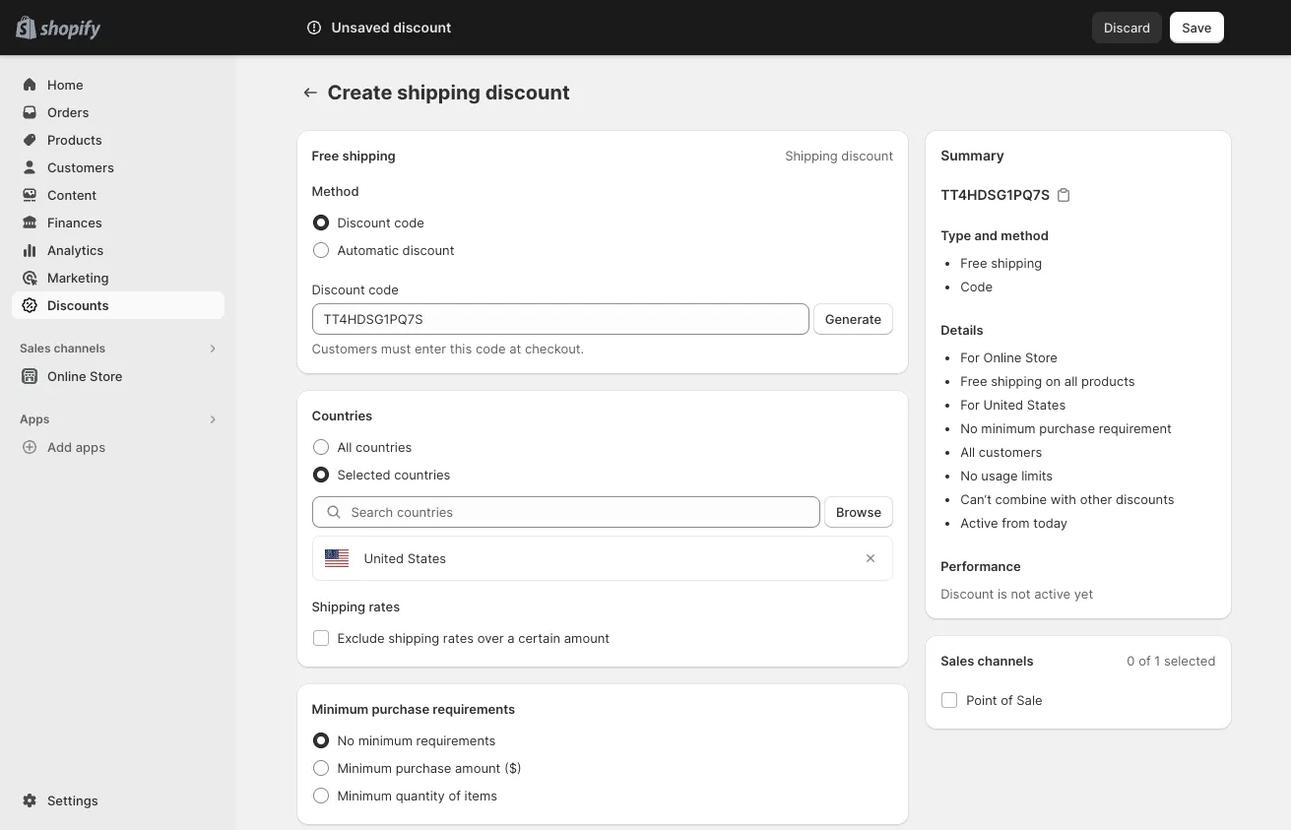 Task type: vqa. For each thing, say whether or not it's contained in the screenshot.
the leftmost "to"
no



Task type: locate. For each thing, give the bounding box(es) containing it.
1 vertical spatial free
[[961, 255, 988, 271]]

home link
[[12, 71, 225, 99]]

minimum down exclude
[[312, 702, 369, 717]]

purchase down all
[[1040, 421, 1096, 437]]

countries down all countries
[[394, 467, 451, 483]]

0 vertical spatial minimum
[[982, 421, 1036, 437]]

amount up items
[[455, 761, 501, 777]]

shipping left 'on'
[[991, 373, 1043, 389]]

purchase
[[1040, 421, 1096, 437], [372, 702, 430, 717], [396, 761, 452, 777]]

products link
[[12, 126, 225, 154]]

minimum for minimum purchase amount ($)
[[338, 761, 392, 777]]

requirements for no minimum requirements
[[416, 733, 496, 749]]

limits
[[1022, 468, 1054, 484]]

enter
[[415, 341, 447, 357]]

2 vertical spatial code
[[476, 341, 506, 357]]

apps button
[[12, 406, 225, 434]]

discount
[[338, 215, 391, 231], [312, 282, 365, 298], [941, 586, 995, 602]]

shipping
[[786, 148, 838, 164], [312, 599, 366, 615]]

shipping down search
[[397, 81, 481, 104]]

discounts
[[1117, 492, 1175, 507]]

states down selected countries
[[408, 551, 447, 567]]

1 vertical spatial no
[[961, 468, 978, 484]]

0 horizontal spatial states
[[408, 551, 447, 567]]

code left at
[[476, 341, 506, 357]]

discount code
[[338, 215, 425, 231], [312, 282, 399, 298]]

0 vertical spatial united
[[984, 397, 1024, 413]]

discount for unsaved discount
[[393, 19, 452, 35]]

0 horizontal spatial customers
[[47, 160, 114, 175]]

minimum left the quantity
[[338, 788, 392, 804]]

0 vertical spatial requirements
[[433, 702, 516, 717]]

details
[[941, 322, 984, 338]]

free down details
[[961, 373, 988, 389]]

for up customers
[[961, 397, 980, 413]]

shipping inside free shipping code
[[991, 255, 1043, 271]]

minimum down 'minimum purchase requirements'
[[358, 733, 413, 749]]

0
[[1128, 653, 1136, 669]]

1 vertical spatial states
[[408, 551, 447, 567]]

0 vertical spatial of
[[1139, 653, 1152, 669]]

items
[[465, 788, 498, 804]]

discount for shipping discount
[[842, 148, 894, 164]]

discount code down automatic
[[312, 282, 399, 298]]

1 vertical spatial channels
[[978, 653, 1034, 669]]

performance
[[941, 559, 1022, 575]]

0 vertical spatial purchase
[[1040, 421, 1096, 437]]

united up customers
[[984, 397, 1024, 413]]

1 vertical spatial for
[[961, 397, 980, 413]]

of left 1
[[1139, 653, 1152, 669]]

1 horizontal spatial store
[[1026, 350, 1058, 366]]

sales up "point"
[[941, 653, 975, 669]]

automatic
[[338, 242, 399, 258]]

0 vertical spatial sales channels
[[20, 341, 106, 356]]

minimum
[[982, 421, 1036, 437], [358, 733, 413, 749]]

0 vertical spatial no
[[961, 421, 978, 437]]

a
[[508, 631, 515, 646]]

shipping discount
[[786, 148, 894, 164]]

requirements for minimum purchase requirements
[[433, 702, 516, 717]]

0 vertical spatial customers
[[47, 160, 114, 175]]

purchase for requirements
[[372, 702, 430, 717]]

2 vertical spatial discount
[[941, 586, 995, 602]]

store up 'on'
[[1026, 350, 1058, 366]]

checkout.
[[525, 341, 584, 357]]

1 horizontal spatial channels
[[978, 653, 1034, 669]]

2 vertical spatial minimum
[[338, 788, 392, 804]]

discount
[[393, 19, 452, 35], [485, 81, 570, 104], [842, 148, 894, 164], [403, 242, 455, 258]]

purchase up the quantity
[[396, 761, 452, 777]]

states down 'on'
[[1028, 397, 1066, 413]]

free up code
[[961, 255, 988, 271]]

free shipping code
[[961, 255, 1043, 295]]

1 vertical spatial minimum
[[358, 733, 413, 749]]

1 horizontal spatial minimum
[[982, 421, 1036, 437]]

united up shipping rates
[[364, 551, 404, 567]]

1 horizontal spatial sales
[[941, 653, 975, 669]]

0 vertical spatial sales
[[20, 341, 51, 356]]

1 vertical spatial requirements
[[416, 733, 496, 749]]

all inside for online store free shipping on all products for united states no minimum purchase requirement all customers no usage limits can't combine with other discounts active from today
[[961, 444, 976, 460]]

0 vertical spatial free
[[312, 148, 339, 164]]

1 vertical spatial online
[[47, 369, 86, 384]]

2 horizontal spatial of
[[1139, 653, 1152, 669]]

rates left "over" at the left of page
[[443, 631, 474, 646]]

marketing link
[[12, 264, 225, 292]]

1 horizontal spatial states
[[1028, 397, 1066, 413]]

free shipping
[[312, 148, 396, 164]]

1 vertical spatial amount
[[455, 761, 501, 777]]

home
[[47, 77, 83, 93]]

discount down automatic
[[312, 282, 365, 298]]

1 vertical spatial shipping
[[312, 599, 366, 615]]

content
[[47, 187, 97, 203]]

sales inside button
[[20, 341, 51, 356]]

minimum for minimum purchase requirements
[[312, 702, 369, 717]]

0 horizontal spatial online
[[47, 369, 86, 384]]

countries
[[356, 439, 412, 455], [394, 467, 451, 483]]

online inside button
[[47, 369, 86, 384]]

analytics link
[[12, 237, 225, 264]]

2 vertical spatial purchase
[[396, 761, 452, 777]]

0 vertical spatial discount
[[338, 215, 391, 231]]

all down the countries
[[338, 439, 352, 455]]

tt4hdsg1pq7s
[[941, 186, 1051, 203]]

discount down performance
[[941, 586, 995, 602]]

for down details
[[961, 350, 980, 366]]

0 horizontal spatial sales
[[20, 341, 51, 356]]

amount right certain
[[564, 631, 610, 646]]

0 horizontal spatial channels
[[54, 341, 106, 356]]

1 horizontal spatial rates
[[443, 631, 474, 646]]

of left "sale"
[[1001, 693, 1014, 709]]

customers left "must" on the top of page
[[312, 341, 378, 357]]

requirements up no minimum requirements in the bottom left of the page
[[433, 702, 516, 717]]

create shipping discount
[[328, 81, 570, 104]]

0 horizontal spatial sales channels
[[20, 341, 106, 356]]

0 horizontal spatial united
[[364, 551, 404, 567]]

0 vertical spatial store
[[1026, 350, 1058, 366]]

1 for from the top
[[961, 350, 980, 366]]

rates
[[369, 599, 400, 615], [443, 631, 474, 646]]

0 vertical spatial minimum
[[312, 702, 369, 717]]

minimum down no minimum requirements in the bottom left of the page
[[338, 761, 392, 777]]

0 horizontal spatial shipping
[[312, 599, 366, 615]]

countries
[[312, 408, 373, 424]]

0 vertical spatial rates
[[369, 599, 400, 615]]

discount code up automatic
[[338, 215, 425, 231]]

code
[[394, 215, 425, 231], [369, 282, 399, 298], [476, 341, 506, 357]]

minimum up customers
[[982, 421, 1036, 437]]

1 vertical spatial united
[[364, 551, 404, 567]]

($)
[[504, 761, 522, 777]]

0 vertical spatial for
[[961, 350, 980, 366]]

analytics
[[47, 242, 104, 258]]

sales channels up online store
[[20, 341, 106, 356]]

1 horizontal spatial all
[[961, 444, 976, 460]]

quantity
[[396, 788, 445, 804]]

0 horizontal spatial store
[[90, 369, 123, 384]]

1 horizontal spatial sales channels
[[941, 653, 1034, 669]]

1 vertical spatial store
[[90, 369, 123, 384]]

free inside for online store free shipping on all products for united states no minimum purchase requirement all customers no usage limits can't combine with other discounts active from today
[[961, 373, 988, 389]]

is
[[998, 586, 1008, 602]]

1 vertical spatial countries
[[394, 467, 451, 483]]

online up apps at the left of the page
[[47, 369, 86, 384]]

0 vertical spatial countries
[[356, 439, 412, 455]]

customers
[[47, 160, 114, 175], [312, 341, 378, 357]]

sales up online store
[[20, 341, 51, 356]]

shipping inside for online store free shipping on all products for united states no minimum purchase requirement all customers no usage limits can't combine with other discounts active from today
[[991, 373, 1043, 389]]

channels up online store
[[54, 341, 106, 356]]

0 of 1 selected
[[1128, 653, 1217, 669]]

1 horizontal spatial shipping
[[786, 148, 838, 164]]

1 vertical spatial sales channels
[[941, 653, 1034, 669]]

0 vertical spatial online
[[984, 350, 1022, 366]]

no
[[961, 421, 978, 437], [961, 468, 978, 484], [338, 733, 355, 749]]

shipping right exclude
[[388, 631, 440, 646]]

code down the automatic discount
[[369, 282, 399, 298]]

amount
[[564, 631, 610, 646], [455, 761, 501, 777]]

discount up automatic
[[338, 215, 391, 231]]

countries for all countries
[[356, 439, 412, 455]]

0 vertical spatial channels
[[54, 341, 106, 356]]

active
[[1035, 586, 1071, 602]]

for
[[961, 350, 980, 366], [961, 397, 980, 413]]

sales channels up "point"
[[941, 653, 1034, 669]]

free up method
[[312, 148, 339, 164]]

online inside for online store free shipping on all products for united states no minimum purchase requirement all customers no usage limits can't combine with other discounts active from today
[[984, 350, 1022, 366]]

shipping up method
[[342, 148, 396, 164]]

channels
[[54, 341, 106, 356], [978, 653, 1034, 669]]

0 horizontal spatial of
[[449, 788, 461, 804]]

discard
[[1105, 20, 1151, 35]]

1 vertical spatial sales
[[941, 653, 975, 669]]

1 horizontal spatial customers
[[312, 341, 378, 357]]

1 horizontal spatial online
[[984, 350, 1022, 366]]

generate button
[[814, 304, 894, 335]]

store down sales channels button
[[90, 369, 123, 384]]

selected
[[1165, 653, 1217, 669]]

1 vertical spatial minimum
[[338, 761, 392, 777]]

method
[[312, 183, 359, 199]]

rates up exclude
[[369, 599, 400, 615]]

orders
[[47, 104, 89, 120]]

online down details
[[984, 350, 1022, 366]]

shipping down method
[[991, 255, 1043, 271]]

countries up selected countries
[[356, 439, 412, 455]]

1 horizontal spatial of
[[1001, 693, 1014, 709]]

save
[[1183, 20, 1213, 35]]

channels up point of sale
[[978, 653, 1034, 669]]

1 vertical spatial of
[[1001, 693, 1014, 709]]

code up the automatic discount
[[394, 215, 425, 231]]

0 vertical spatial amount
[[564, 631, 610, 646]]

free
[[312, 148, 339, 164], [961, 255, 988, 271], [961, 373, 988, 389]]

requirements up minimum purchase amount ($)
[[416, 733, 496, 749]]

customers down the products on the left top of the page
[[47, 160, 114, 175]]

automatic discount
[[338, 242, 455, 258]]

exclude
[[338, 631, 385, 646]]

2 vertical spatial free
[[961, 373, 988, 389]]

discounts link
[[12, 292, 225, 319]]

0 vertical spatial discount code
[[338, 215, 425, 231]]

store
[[1026, 350, 1058, 366], [90, 369, 123, 384]]

0 vertical spatial shipping
[[786, 148, 838, 164]]

0 vertical spatial states
[[1028, 397, 1066, 413]]

requirements
[[433, 702, 516, 717], [416, 733, 496, 749]]

of left items
[[449, 788, 461, 804]]

1 vertical spatial customers
[[312, 341, 378, 357]]

free inside free shipping code
[[961, 255, 988, 271]]

purchase up no minimum requirements in the bottom left of the page
[[372, 702, 430, 717]]

all left customers
[[961, 444, 976, 460]]

1 vertical spatial purchase
[[372, 702, 430, 717]]

online
[[984, 350, 1022, 366], [47, 369, 86, 384]]

1 horizontal spatial united
[[984, 397, 1024, 413]]



Task type: describe. For each thing, give the bounding box(es) containing it.
discard button
[[1093, 12, 1163, 43]]

sales channels inside sales channels button
[[20, 341, 106, 356]]

0 horizontal spatial minimum
[[358, 733, 413, 749]]

must
[[381, 341, 411, 357]]

0 horizontal spatial amount
[[455, 761, 501, 777]]

marketing
[[47, 270, 109, 286]]

shipping for shipping rates
[[312, 599, 366, 615]]

summary
[[941, 147, 1005, 164]]

purchase for amount
[[396, 761, 452, 777]]

channels inside button
[[54, 341, 106, 356]]

minimum inside for online store free shipping on all products for united states no minimum purchase requirement all customers no usage limits can't combine with other discounts active from today
[[982, 421, 1036, 437]]

and
[[975, 228, 998, 243]]

customers link
[[12, 154, 225, 181]]

shopify image
[[40, 20, 101, 40]]

2 vertical spatial no
[[338, 733, 355, 749]]

shipping for create shipping discount
[[397, 81, 481, 104]]

customers for customers
[[47, 160, 114, 175]]

browse button
[[825, 497, 894, 528]]

Search countries text field
[[351, 497, 821, 528]]

shipping for exclude shipping rates over a certain amount
[[388, 631, 440, 646]]

selected countries
[[338, 467, 451, 483]]

save button
[[1171, 12, 1224, 43]]

not
[[1012, 586, 1031, 602]]

sale
[[1017, 693, 1043, 709]]

today
[[1034, 515, 1068, 531]]

yet
[[1075, 586, 1094, 602]]

minimum for minimum quantity of items
[[338, 788, 392, 804]]

finances link
[[12, 209, 225, 237]]

free for free shipping
[[312, 148, 339, 164]]

exclude shipping rates over a certain amount
[[338, 631, 610, 646]]

search
[[393, 20, 435, 35]]

point
[[967, 693, 998, 709]]

sales channels button
[[12, 335, 225, 363]]

products
[[47, 132, 102, 148]]

search button
[[360, 12, 932, 43]]

apps
[[76, 439, 106, 455]]

united inside for online store free shipping on all products for united states no minimum purchase requirement all customers no usage limits can't combine with other discounts active from today
[[984, 397, 1024, 413]]

1 vertical spatial discount code
[[312, 282, 399, 298]]

over
[[478, 631, 504, 646]]

this
[[450, 341, 472, 357]]

discounts
[[47, 298, 109, 313]]

0 horizontal spatial rates
[[369, 599, 400, 615]]

0 vertical spatial code
[[394, 215, 425, 231]]

finances
[[47, 215, 102, 231]]

shipping for free shipping
[[342, 148, 396, 164]]

2 vertical spatial of
[[449, 788, 461, 804]]

shipping rates
[[312, 599, 400, 615]]

united states
[[364, 551, 447, 567]]

on
[[1046, 373, 1061, 389]]

generate
[[825, 311, 882, 327]]

add apps button
[[12, 434, 225, 461]]

1 horizontal spatial amount
[[564, 631, 610, 646]]

customers
[[979, 444, 1043, 460]]

Discount code text field
[[312, 304, 810, 335]]

settings link
[[12, 787, 225, 815]]

unsaved
[[332, 19, 390, 35]]

certain
[[519, 631, 561, 646]]

content link
[[12, 181, 225, 209]]

selected
[[338, 467, 391, 483]]

minimum purchase amount ($)
[[338, 761, 522, 777]]

code
[[961, 279, 993, 295]]

unsaved discount
[[332, 19, 452, 35]]

of for sale
[[1001, 693, 1014, 709]]

store inside for online store free shipping on all products for united states no minimum purchase requirement all customers no usage limits can't combine with other discounts active from today
[[1026, 350, 1058, 366]]

type and method
[[941, 228, 1049, 243]]

orders link
[[12, 99, 225, 126]]

browse
[[837, 505, 882, 520]]

discount is not active yet
[[941, 586, 1094, 602]]

1 vertical spatial rates
[[443, 631, 474, 646]]

of for 1
[[1139, 653, 1152, 669]]

method
[[1001, 228, 1049, 243]]

add apps
[[47, 439, 106, 455]]

shipping for shipping discount
[[786, 148, 838, 164]]

1 vertical spatial discount
[[312, 282, 365, 298]]

discount for automatic discount
[[403, 242, 455, 258]]

all countries
[[338, 439, 412, 455]]

free for free shipping code
[[961, 255, 988, 271]]

no minimum requirements
[[338, 733, 496, 749]]

2 for from the top
[[961, 397, 980, 413]]

store inside button
[[90, 369, 123, 384]]

from
[[1002, 515, 1030, 531]]

online store
[[47, 369, 123, 384]]

states inside for online store free shipping on all products for united states no minimum purchase requirement all customers no usage limits can't combine with other discounts active from today
[[1028, 397, 1066, 413]]

add
[[47, 439, 72, 455]]

point of sale
[[967, 693, 1043, 709]]

apps
[[20, 412, 50, 427]]

online store button
[[0, 363, 237, 390]]

products
[[1082, 373, 1136, 389]]

type
[[941, 228, 972, 243]]

1
[[1155, 653, 1161, 669]]

other
[[1081, 492, 1113, 507]]

countries for selected countries
[[394, 467, 451, 483]]

settings
[[47, 793, 98, 809]]

for online store free shipping on all products for united states no minimum purchase requirement all customers no usage limits can't combine with other discounts active from today
[[961, 350, 1175, 531]]

usage
[[982, 468, 1018, 484]]

1 vertical spatial code
[[369, 282, 399, 298]]

combine
[[996, 492, 1048, 507]]

customers must enter this code at checkout.
[[312, 341, 584, 357]]

can't
[[961, 492, 992, 507]]

0 horizontal spatial all
[[338, 439, 352, 455]]

all
[[1065, 373, 1078, 389]]

purchase inside for online store free shipping on all products for united states no minimum purchase requirement all customers no usage limits can't combine with other discounts active from today
[[1040, 421, 1096, 437]]

active
[[961, 515, 999, 531]]

customers for customers must enter this code at checkout.
[[312, 341, 378, 357]]

create
[[328, 81, 393, 104]]

shipping for free shipping code
[[991, 255, 1043, 271]]



